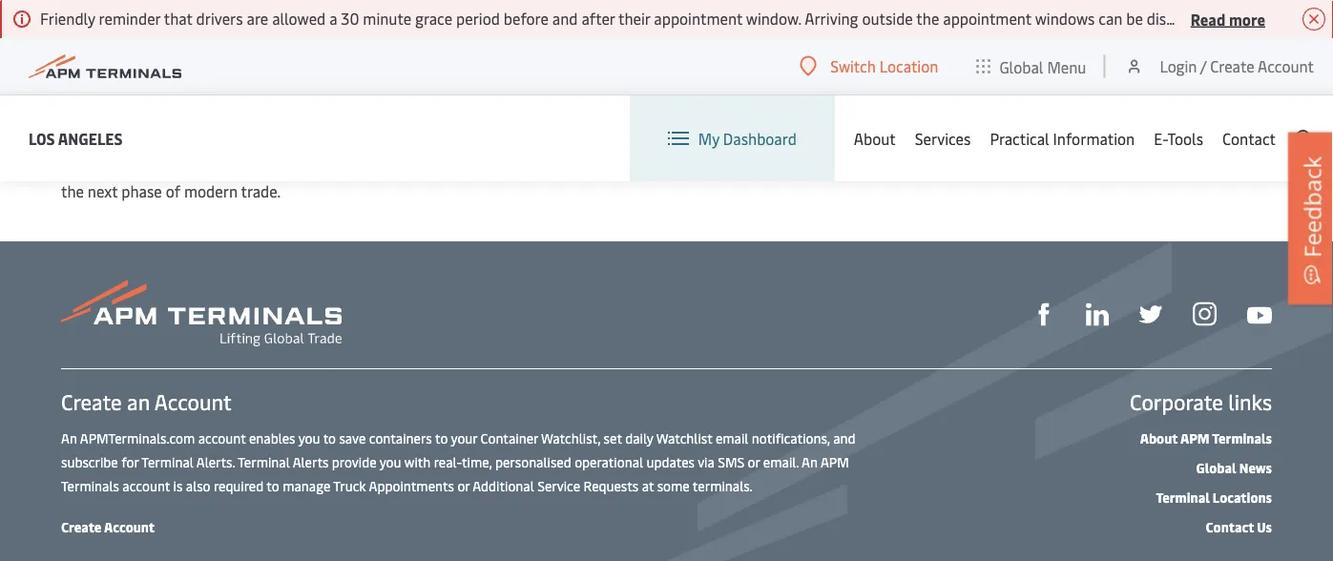 Task type: vqa. For each thing, say whether or not it's contained in the screenshot.
bottom TALKS
no



Task type: locate. For each thing, give the bounding box(es) containing it.
a
[[157, 157, 165, 177]]

read more
[[1191, 8, 1265, 29]]

1 vertical spatial and
[[833, 428, 855, 447]]

0 horizontal spatial to
[[267, 476, 279, 494]]

subscribe
[[61, 452, 118, 470]]

account up alerts.
[[198, 428, 246, 447]]

with
[[404, 452, 431, 470]]

1 vertical spatial is
[[173, 476, 183, 494]]

2 vertical spatial create
[[61, 517, 101, 535]]

apm down notifications,
[[821, 452, 849, 470]]

instagram image
[[1193, 302, 1217, 326]]

1 vertical spatial create
[[61, 387, 122, 416]]

you up alerts at the bottom
[[298, 428, 320, 447]]

is left also
[[173, 476, 183, 494]]

1 horizontal spatial and
[[833, 428, 855, 447]]

container
[[481, 428, 538, 447]]

0 horizontal spatial account
[[122, 476, 170, 494]]

close alert image
[[1303, 8, 1325, 31]]

1 horizontal spatial account
[[198, 428, 246, 447]]

for right prepared
[[828, 157, 848, 177]]

4.4
[[140, 133, 161, 154]]

first-
[[169, 157, 203, 177]]

1 vertical spatial for
[[121, 452, 139, 470]]

0 vertical spatial or
[[748, 452, 760, 470]]

labor
[[348, 157, 383, 177]]

read more button
[[1191, 7, 1265, 31]]

create for create an account
[[61, 387, 122, 416]]

million down 2017,
[[282, 133, 329, 154]]

1 horizontal spatial global
[[1196, 458, 1236, 476]]

and inside with the addition of five cranes in 2017, the current complement of 19 sts cranes provides an annual throughput capacity of 4.4 million teus (2.4 million vessel lifts). apm terminal's superior conveyance structure and reinforced stability from a first-of-its-kind extended labor contract (july 2022), demonstrates that the terminal is prepared for the next phase of modern trade.
[[735, 133, 761, 154]]

you down containers
[[379, 452, 401, 470]]

1 vertical spatial an
[[127, 387, 150, 416]]

stability
[[61, 57, 157, 93]]

2 vertical spatial apm
[[821, 452, 849, 470]]

1 horizontal spatial you
[[379, 452, 401, 470]]

additional
[[473, 476, 534, 494]]

los angeles
[[29, 128, 123, 148]]

about apm terminals link
[[1140, 428, 1272, 447]]

1 cranes from the left
[[231, 109, 275, 130]]

capacity
[[61, 133, 118, 154]]

watchlist,
[[541, 428, 600, 447]]

terminal up contact
[[1156, 488, 1210, 506]]

trade.
[[241, 181, 281, 201]]

addition
[[123, 109, 180, 130]]

or down 'time,' at the left bottom of page
[[457, 476, 470, 494]]

0 vertical spatial and
[[735, 133, 761, 154]]

kind
[[247, 157, 276, 177]]

0 vertical spatial account
[[1258, 56, 1314, 76]]

the
[[97, 109, 120, 130], [332, 109, 355, 130], [660, 157, 683, 177], [61, 181, 84, 201]]

required
[[214, 476, 264, 494]]

los angeles link
[[29, 126, 123, 150]]

0 horizontal spatial for
[[121, 452, 139, 470]]

2 horizontal spatial apm
[[1180, 428, 1209, 447]]

(2.4
[[253, 133, 279, 154]]

account down subscribe
[[104, 517, 155, 535]]

account down apmterminals.com
[[122, 476, 170, 494]]

and down annual
[[735, 133, 761, 154]]

apm inside with the addition of five cranes in 2017, the current complement of 19 sts cranes provides an annual throughput capacity of 4.4 million teus (2.4 million vessel lifts). apm terminal's superior conveyance structure and reinforced stability from a first-of-its-kind extended labor contract (july 2022), demonstrates that the terminal is prepared for the next phase of modern trade.
[[416, 133, 449, 154]]

0 vertical spatial create
[[1210, 56, 1254, 76]]

or right sms
[[748, 452, 760, 470]]

for inside the an apmterminals.com account enables you to save containers to your container watchlist, set daily watchlist email notifications, and subscribe for terminal alerts. terminal alerts provide you with real-time, personalised operational updates via sms or email. an apm terminals account is also required to manage truck appointments or additional service requests at some terminals.
[[121, 452, 139, 470]]

0 horizontal spatial global
[[999, 56, 1043, 77]]

you
[[298, 428, 320, 447], [379, 452, 401, 470]]

1 horizontal spatial to
[[323, 428, 336, 447]]

apm up contract
[[416, 133, 449, 154]]

switch location
[[830, 56, 938, 76]]

and right notifications,
[[833, 428, 855, 447]]

five
[[202, 109, 227, 130]]

account
[[198, 428, 246, 447], [122, 476, 170, 494]]

1 horizontal spatial an
[[802, 452, 818, 470]]

0 vertical spatial global
[[999, 56, 1043, 77]]

real-
[[434, 452, 462, 470]]

apm right about
[[1180, 428, 1209, 447]]

1 vertical spatial account
[[154, 387, 232, 416]]

0 horizontal spatial and
[[735, 133, 761, 154]]

create an account
[[61, 387, 232, 416]]

0 vertical spatial an
[[679, 109, 695, 130]]

feedback
[[1296, 156, 1327, 258]]

million
[[165, 133, 212, 154], [282, 133, 329, 154]]

time,
[[462, 452, 492, 470]]

an up apmterminals.com
[[127, 387, 150, 416]]

feedback button
[[1288, 132, 1333, 304]]

0 horizontal spatial apm
[[416, 133, 449, 154]]

1 horizontal spatial is
[[749, 157, 759, 177]]

1 horizontal spatial for
[[828, 157, 848, 177]]

create up apmterminals.com
[[61, 387, 122, 416]]

an
[[679, 109, 695, 130], [127, 387, 150, 416]]

0 vertical spatial for
[[828, 157, 848, 177]]

terminals up global news
[[1212, 428, 1272, 447]]

1 horizontal spatial terminal
[[238, 452, 290, 470]]

to left "manage"
[[267, 476, 279, 494]]

reinforced
[[764, 133, 834, 154]]

for down apmterminals.com
[[121, 452, 139, 470]]

global
[[999, 56, 1043, 77], [1196, 458, 1236, 476]]

to left save
[[323, 428, 336, 447]]

create
[[1210, 56, 1254, 76], [61, 387, 122, 416], [61, 517, 101, 535]]

0 horizontal spatial an
[[61, 428, 77, 447]]

your
[[451, 428, 477, 447]]

1 vertical spatial global
[[1196, 458, 1236, 476]]

create for create account
[[61, 517, 101, 535]]

or
[[748, 452, 760, 470], [457, 476, 470, 494]]

2022),
[[483, 157, 526, 177]]

0 vertical spatial is
[[749, 157, 759, 177]]

apm
[[416, 133, 449, 154], [1180, 428, 1209, 447], [821, 452, 849, 470]]

is down dashboard
[[749, 157, 759, 177]]

to left your
[[435, 428, 448, 447]]

0 vertical spatial account
[[198, 428, 246, 447]]

0 horizontal spatial or
[[457, 476, 470, 494]]

0 horizontal spatial terminals
[[61, 476, 119, 494]]

facebook image
[[1032, 303, 1055, 326]]

0 vertical spatial an
[[61, 428, 77, 447]]

0 vertical spatial you
[[298, 428, 320, 447]]

0 horizontal spatial an
[[127, 387, 150, 416]]

switch
[[830, 56, 876, 76]]

instagram link
[[1193, 300, 1217, 326]]

alerts.
[[196, 452, 235, 470]]

global inside button
[[999, 56, 1043, 77]]

an apmterminals.com account enables you to save containers to your container watchlist, set daily watchlist email notifications, and subscribe for terminal alerts. terminal alerts provide you with real-time, personalised operational updates via sms or email. an apm terminals account is also required to manage truck appointments or additional service requests at some terminals.
[[61, 428, 855, 494]]

create right /
[[1210, 56, 1254, 76]]

account
[[1258, 56, 1314, 76], [154, 387, 232, 416], [104, 517, 155, 535]]

is inside with the addition of five cranes in 2017, the current complement of 19 sts cranes provides an annual throughput capacity of 4.4 million teus (2.4 million vessel lifts). apm terminal's superior conveyance structure and reinforced stability from a first-of-its-kind extended labor contract (july 2022), demonstrates that the terminal is prepared for the next phase of modern trade.
[[749, 157, 759, 177]]

an up subscribe
[[61, 428, 77, 447]]

with the addition of five cranes in 2017, the current complement of 19 sts cranes provides an annual throughput capacity of 4.4 million teus (2.4 million vessel lifts). apm terminal's superior conveyance structure and reinforced stability from a first-of-its-kind extended labor contract (july 2022), demonstrates that the terminal is prepared for the next phase of modern trade.
[[61, 109, 848, 201]]

news
[[1239, 458, 1272, 476]]

linkedin image
[[1086, 303, 1109, 326]]

extended
[[280, 157, 344, 177]]

cranes up (2.4
[[231, 109, 275, 130]]

account down close alert image
[[1258, 56, 1314, 76]]

phase
[[121, 181, 162, 201]]

2 million from the left
[[282, 133, 329, 154]]

menu
[[1047, 56, 1086, 77]]

terminal down enables in the left bottom of the page
[[238, 452, 290, 470]]

an right email.
[[802, 452, 818, 470]]

1 horizontal spatial cranes
[[569, 109, 613, 130]]

million up first-
[[165, 133, 212, 154]]

enables
[[249, 428, 295, 447]]

account up alerts.
[[154, 387, 232, 416]]

locations
[[1213, 488, 1272, 506]]

of left '19'
[[503, 109, 517, 130]]

1 horizontal spatial million
[[282, 133, 329, 154]]

provides
[[617, 109, 675, 130]]

0 vertical spatial apm
[[416, 133, 449, 154]]

0 horizontal spatial million
[[165, 133, 212, 154]]

1 vertical spatial apm
[[1180, 428, 1209, 447]]

0 horizontal spatial terminal
[[142, 452, 194, 470]]

0 horizontal spatial cranes
[[231, 109, 275, 130]]

sms
[[718, 452, 744, 470]]

1 vertical spatial an
[[802, 452, 818, 470]]

(july
[[448, 157, 479, 177]]

contract
[[387, 157, 444, 177]]

0 horizontal spatial is
[[173, 476, 183, 494]]

location
[[879, 56, 938, 76]]

linkedin__x28_alt_x29__3_ link
[[1086, 300, 1109, 326]]

cranes right sts
[[569, 109, 613, 130]]

1 horizontal spatial apm
[[821, 452, 849, 470]]

in
[[279, 109, 291, 130]]

0 horizontal spatial you
[[298, 428, 320, 447]]

youtube image
[[1247, 307, 1272, 324]]

create down subscribe
[[61, 517, 101, 535]]

contact us link
[[1206, 517, 1272, 535]]

1 horizontal spatial an
[[679, 109, 695, 130]]

1 vertical spatial terminals
[[61, 476, 119, 494]]

an up structure at the top
[[679, 109, 695, 130]]

global left menu
[[999, 56, 1043, 77]]

terminals down subscribe
[[61, 476, 119, 494]]

read
[[1191, 8, 1226, 29]]

2 cranes from the left
[[569, 109, 613, 130]]

cranes
[[231, 109, 275, 130], [569, 109, 613, 130]]

set
[[604, 428, 622, 447]]

2 vertical spatial account
[[104, 517, 155, 535]]

terminal down apmterminals.com
[[142, 452, 194, 470]]

throughput
[[749, 109, 827, 130]]

global up terminal locations
[[1196, 458, 1236, 476]]

0 vertical spatial terminals
[[1212, 428, 1272, 447]]

terminal
[[142, 452, 194, 470], [238, 452, 290, 470], [1156, 488, 1210, 506]]

create account link
[[61, 517, 155, 535]]



Task type: describe. For each thing, give the bounding box(es) containing it.
apmt footer logo image
[[61, 280, 342, 346]]

fill 44 link
[[1139, 300, 1162, 326]]

superior
[[525, 133, 581, 154]]

via
[[698, 452, 714, 470]]

1 vertical spatial you
[[379, 452, 401, 470]]

terminal locations link
[[1156, 488, 1272, 506]]

email.
[[763, 452, 799, 470]]

links
[[1228, 387, 1272, 416]]

with
[[61, 109, 93, 130]]

1 million from the left
[[165, 133, 212, 154]]

create account
[[61, 517, 155, 535]]

contact us
[[1206, 517, 1272, 535]]

of down first-
[[166, 181, 180, 201]]

los
[[29, 128, 55, 148]]

demonstrates
[[530, 157, 625, 177]]

watchlist
[[656, 428, 712, 447]]

global news
[[1196, 458, 1272, 476]]

manage
[[283, 476, 330, 494]]

current
[[359, 109, 409, 130]]

global menu button
[[957, 38, 1105, 95]]

of-
[[203, 157, 224, 177]]

1 horizontal spatial terminals
[[1212, 428, 1272, 447]]

global for global menu
[[999, 56, 1043, 77]]

notifications,
[[752, 428, 830, 447]]

the up 'capacity'
[[97, 109, 120, 130]]

for inside with the addition of five cranes in 2017, the current complement of 19 sts cranes provides an annual throughput capacity of 4.4 million teus (2.4 million vessel lifts). apm terminal's superior conveyance structure and reinforced stability from a first-of-its-kind extended labor contract (july 2022), demonstrates that the terminal is prepared for the next phase of modern trade.
[[828, 157, 848, 177]]

of left "4.4"
[[121, 133, 136, 154]]

login / create account link
[[1124, 38, 1314, 94]]

also
[[186, 476, 210, 494]]

appointments
[[369, 476, 454, 494]]

at
[[642, 476, 654, 494]]

global menu
[[999, 56, 1086, 77]]

annual
[[699, 109, 746, 130]]

terminal
[[687, 157, 745, 177]]

/
[[1200, 56, 1207, 76]]

2017,
[[295, 109, 329, 130]]

an inside with the addition of five cranes in 2017, the current complement of 19 sts cranes provides an annual throughput capacity of 4.4 million teus (2.4 million vessel lifts). apm terminal's superior conveyance structure and reinforced stability from a first-of-its-kind extended labor contract (july 2022), demonstrates that the terminal is prepared for the next phase of modern trade.
[[679, 109, 695, 130]]

conveyance
[[585, 133, 664, 154]]

dashboard
[[723, 128, 797, 149]]

of left five
[[183, 109, 198, 130]]

and inside the an apmterminals.com account enables you to save containers to your container watchlist, set daily watchlist email notifications, and subscribe for terminal alerts. terminal alerts provide you with real-time, personalised operational updates via sms or email. an apm terminals account is also required to manage truck appointments or additional service requests at some terminals.
[[833, 428, 855, 447]]

about apm terminals
[[1140, 428, 1272, 447]]

contact
[[1206, 517, 1254, 535]]

stability
[[61, 157, 116, 177]]

structure
[[668, 133, 731, 154]]

2 horizontal spatial terminal
[[1156, 488, 1210, 506]]

my dashboard button
[[668, 95, 797, 181]]

19
[[521, 109, 536, 130]]

corporate links
[[1130, 387, 1272, 416]]

containers
[[369, 428, 432, 447]]

shape link
[[1032, 300, 1055, 326]]

sts
[[540, 109, 565, 130]]

create inside login / create account link
[[1210, 56, 1254, 76]]

about
[[1140, 428, 1178, 447]]

global news link
[[1196, 458, 1272, 476]]

more
[[1229, 8, 1265, 29]]

daily
[[625, 428, 653, 447]]

complement
[[412, 109, 499, 130]]

that
[[628, 157, 657, 177]]

the right the that
[[660, 157, 683, 177]]

vessel
[[333, 133, 375, 154]]

1 vertical spatial or
[[457, 476, 470, 494]]

you tube link
[[1247, 301, 1272, 325]]

the down stability
[[61, 181, 84, 201]]

is inside the an apmterminals.com account enables you to save containers to your container watchlist, set daily watchlist email notifications, and subscribe for terminal alerts. terminal alerts provide you with real-time, personalised operational updates via sms or email. an apm terminals account is also required to manage truck appointments or additional service requests at some terminals.
[[173, 476, 183, 494]]

personalised
[[495, 452, 571, 470]]

1 vertical spatial account
[[122, 476, 170, 494]]

some
[[657, 476, 690, 494]]

teus
[[215, 133, 249, 154]]

truck
[[333, 476, 366, 494]]

apmterminals.com
[[80, 428, 195, 447]]

login
[[1160, 56, 1197, 76]]

global for global news
[[1196, 458, 1236, 476]]

provide
[[332, 452, 376, 470]]

corporate
[[1130, 387, 1223, 416]]

operational
[[575, 452, 643, 470]]

alerts
[[293, 452, 329, 470]]

lifts).
[[378, 133, 413, 154]]

terminals inside the an apmterminals.com account enables you to save containers to your container watchlist, set daily watchlist email notifications, and subscribe for terminal alerts. terminal alerts provide you with real-time, personalised operational updates via sms or email. an apm terminals account is also required to manage truck appointments or additional service requests at some terminals.
[[61, 476, 119, 494]]

2 horizontal spatial to
[[435, 428, 448, 447]]

updates
[[646, 452, 695, 470]]

twitter image
[[1139, 303, 1162, 326]]

apm inside the an apmterminals.com account enables you to save containers to your container watchlist, set daily watchlist email notifications, and subscribe for terminal alerts. terminal alerts provide you with real-time, personalised operational updates via sms or email. an apm terminals account is also required to manage truck appointments or additional service requests at some terminals.
[[821, 452, 849, 470]]

prepared
[[763, 157, 825, 177]]

save
[[339, 428, 366, 447]]

login / create account
[[1160, 56, 1314, 76]]

terminals.
[[693, 476, 753, 494]]

1 horizontal spatial or
[[748, 452, 760, 470]]

the up "vessel"
[[332, 109, 355, 130]]



